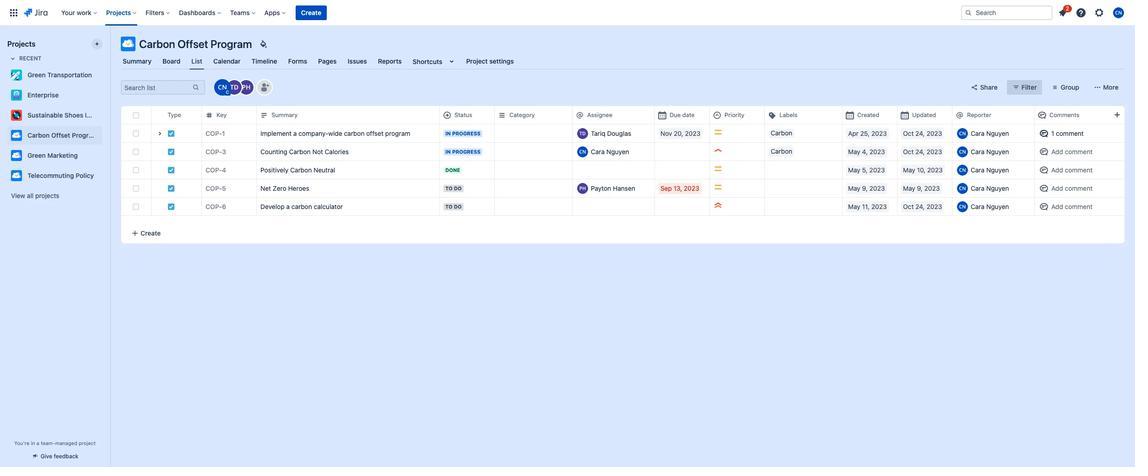 Task type: vqa. For each thing, say whether or not it's contained in the screenshot.
Reduction
no



Task type: locate. For each thing, give the bounding box(es) containing it.
0 horizontal spatial 1
[[222, 129, 225, 137]]

issues
[[348, 57, 367, 65]]

cop-1
[[206, 129, 225, 137]]

cop-5 link
[[206, 184, 226, 193]]

1 vertical spatial in
[[445, 149, 451, 154]]

forms link
[[286, 53, 309, 70]]

4 add comment from the top
[[1051, 203, 1093, 210]]

1 vertical spatial offset
[[51, 131, 70, 139]]

2 cop- from the top
[[206, 148, 222, 155]]

0 vertical spatial create
[[301, 8, 321, 16]]

policy
[[76, 172, 94, 179]]

create project image
[[93, 40, 101, 48]]

1 horizontal spatial a
[[286, 203, 290, 210]]

1 horizontal spatial projects
[[106, 8, 131, 16]]

1 horizontal spatial create
[[301, 8, 321, 16]]

row
[[121, 106, 1125, 125], [121, 124, 1125, 143], [121, 142, 1125, 161], [121, 161, 1125, 179], [121, 179, 1125, 198], [121, 197, 1125, 216]]

create
[[301, 8, 321, 16], [141, 229, 161, 237]]

2 add to starred image from the top
[[100, 110, 111, 121]]

1 up 3
[[222, 129, 225, 137]]

in for counting carbon not calories
[[445, 149, 451, 154]]

0 vertical spatial summary
[[123, 57, 151, 65]]

1 vertical spatial task image
[[168, 203, 175, 210]]

0 vertical spatial progress
[[452, 130, 481, 136]]

cara for implement a company-wide carbon offset program
[[971, 129, 985, 137]]

progress up the done
[[452, 149, 481, 154]]

1 vertical spatial progress
[[452, 149, 481, 154]]

2 do from the top
[[454, 203, 462, 209]]

comment
[[1056, 129, 1084, 137], [1065, 148, 1093, 155], [1065, 166, 1093, 174], [1065, 184, 1093, 192], [1065, 203, 1093, 210]]

create button down hansen
[[121, 223, 1125, 244]]

1 vertical spatial carbon offset program
[[27, 131, 98, 139]]

sustainable shoes initiative link
[[7, 106, 111, 125]]

task image
[[168, 148, 175, 155], [168, 166, 175, 174], [168, 185, 175, 192]]

progress down 'status'
[[452, 130, 481, 136]]

summary up search list text box
[[123, 57, 151, 65]]

2 horizontal spatial a
[[293, 129, 297, 137]]

1 comments image from the top
[[1039, 128, 1050, 139]]

3 add to starred image from the top
[[100, 130, 111, 141]]

5 cop- from the top
[[206, 203, 222, 210]]

1 vertical spatial projects
[[7, 40, 36, 48]]

help image
[[1076, 7, 1087, 18]]

1 vertical spatial create
[[141, 229, 161, 237]]

create inside the primary element
[[301, 8, 321, 16]]

transportation
[[47, 71, 92, 79]]

cell inside row
[[151, 125, 201, 142]]

1 task image from the top
[[168, 130, 175, 137]]

cell
[[151, 125, 201, 142]]

program down shoes
[[72, 131, 98, 139]]

neutral
[[314, 166, 335, 174]]

offset down sustainable shoes initiative link
[[51, 131, 70, 139]]

1 down comments
[[1051, 129, 1054, 137]]

shoes
[[65, 111, 83, 119]]

0 horizontal spatial carbon offset program
[[27, 131, 98, 139]]

2 in progress from the top
[[445, 149, 481, 154]]

comment for nguyen
[[1065, 148, 1093, 155]]

4 add from the top
[[1051, 203, 1063, 210]]

task image right open icon at left
[[168, 130, 175, 137]]

1 row from the top
[[121, 106, 1125, 125]]

implement
[[260, 129, 292, 137]]

progress
[[452, 130, 481, 136], [452, 149, 481, 154]]

initiative
[[85, 111, 111, 119]]

green down recent
[[27, 71, 46, 79]]

1 vertical spatial carbon
[[291, 203, 312, 210]]

2 add comment from the top
[[1051, 166, 1093, 174]]

dashboards
[[179, 8, 215, 16]]

you're in a team-managed project
[[14, 440, 96, 446]]

add people image
[[259, 82, 270, 93]]

your work
[[61, 8, 91, 16]]

projects up recent
[[7, 40, 36, 48]]

1 task image from the top
[[168, 148, 175, 155]]

3
[[222, 148, 226, 155]]

positively carbon neutral
[[260, 166, 335, 174]]

1 vertical spatial in progress
[[445, 149, 481, 154]]

3 add comment from the top
[[1051, 184, 1093, 192]]

a left company-
[[293, 129, 297, 137]]

cop- up cop-3
[[206, 129, 222, 137]]

apps button
[[262, 5, 289, 20]]

1 vertical spatial to do
[[445, 203, 462, 209]]

1 progress from the top
[[452, 130, 481, 136]]

projects right work on the left of the page
[[106, 8, 131, 16]]

carbon offset program up marketing
[[27, 131, 98, 139]]

sustainable shoes initiative
[[27, 111, 111, 119]]

table containing carbon
[[121, 106, 1128, 223]]

add for counting carbon not calories
[[1051, 148, 1063, 155]]

projects inside projects dropdown button
[[106, 8, 131, 16]]

tab list containing list
[[115, 53, 1130, 70]]

1 horizontal spatial summary
[[271, 111, 298, 119]]

0 horizontal spatial offset
[[51, 131, 70, 139]]

2 vertical spatial a
[[37, 440, 39, 446]]

heroes
[[288, 184, 309, 192]]

nguyen for develop a carbon calculator
[[986, 203, 1009, 210]]

to do
[[445, 185, 462, 191], [445, 203, 462, 209]]

2 to do from the top
[[445, 203, 462, 209]]

2 to from the top
[[445, 203, 453, 209]]

telecommuting policy link
[[7, 167, 99, 185]]

1 horizontal spatial carbon
[[344, 129, 365, 137]]

create button right apps "dropdown button"
[[296, 5, 327, 20]]

0 vertical spatial create button
[[296, 5, 327, 20]]

in progress up the done
[[445, 149, 481, 154]]

1 vertical spatial green
[[27, 152, 46, 159]]

1 in from the top
[[445, 130, 451, 136]]

4 comments image from the top
[[1039, 183, 1050, 194]]

add
[[1051, 148, 1063, 155], [1051, 166, 1063, 174], [1051, 184, 1063, 192], [1051, 203, 1063, 210]]

2 vertical spatial task image
[[168, 185, 175, 192]]

add comment for net zero heroes
[[1051, 184, 1093, 192]]

1 vertical spatial summary
[[271, 111, 298, 119]]

0 vertical spatial projects
[[106, 8, 131, 16]]

1 green from the top
[[27, 71, 46, 79]]

collapse recent projects image
[[7, 53, 18, 64]]

4 cop- from the top
[[206, 184, 222, 192]]

green marketing link
[[7, 146, 99, 165]]

douglas
[[607, 129, 631, 137]]

0 vertical spatial program
[[211, 38, 252, 50]]

list
[[191, 57, 202, 65]]

settings image
[[1094, 7, 1105, 18]]

add for positively carbon neutral
[[1051, 166, 1063, 174]]

task image down the type
[[168, 148, 175, 155]]

task image left cop-6 link
[[168, 203, 175, 210]]

summary up implement
[[271, 111, 298, 119]]

add to starred image
[[100, 70, 111, 81], [100, 110, 111, 121], [100, 130, 111, 141], [100, 150, 111, 161], [100, 170, 111, 181]]

2 row from the top
[[121, 124, 1125, 143]]

in
[[445, 130, 451, 136], [445, 149, 451, 154]]

pages link
[[316, 53, 339, 70]]

1 vertical spatial to
[[445, 203, 453, 209]]

view all projects
[[11, 192, 59, 200]]

counting carbon not calories
[[260, 148, 349, 155]]

carbon down "heroes"
[[291, 203, 312, 210]]

company-
[[299, 129, 328, 137]]

offset
[[178, 38, 208, 50], [51, 131, 70, 139]]

group button
[[1046, 80, 1085, 95]]

6 row from the top
[[121, 197, 1125, 216]]

green for green marketing
[[27, 152, 46, 159]]

3 cop- from the top
[[206, 166, 222, 174]]

do
[[454, 185, 462, 191], [454, 203, 462, 209]]

1 add to starred image from the top
[[100, 70, 111, 81]]

1 in progress from the top
[[445, 130, 481, 136]]

2 green from the top
[[27, 152, 46, 159]]

cop-5
[[206, 184, 226, 192]]

done
[[445, 167, 460, 173]]

task image left cop-4 link
[[168, 166, 175, 174]]

row containing cop-4
[[121, 161, 1125, 179]]

cop- down cop-4 link
[[206, 184, 222, 192]]

nguyen for positively carbon neutral
[[986, 166, 1009, 174]]

1 horizontal spatial carbon offset program
[[139, 38, 252, 50]]

3 task image from the top
[[168, 185, 175, 192]]

tab list
[[115, 53, 1130, 70]]

comments image for douglas
[[1039, 128, 1050, 139]]

table
[[121, 106, 1128, 223]]

all
[[27, 192, 34, 200]]

cop- for 5
[[206, 184, 222, 192]]

0 vertical spatial to do
[[445, 185, 462, 191]]

issues link
[[346, 53, 369, 70]]

cop- down cop-1 'link'
[[206, 148, 222, 155]]

0 vertical spatial do
[[454, 185, 462, 191]]

cara nguyen for develop a carbon calculator
[[971, 203, 1009, 210]]

1 to from the top
[[445, 185, 453, 191]]

offset up list
[[178, 38, 208, 50]]

program
[[211, 38, 252, 50], [72, 131, 98, 139]]

add for net zero heroes
[[1051, 184, 1063, 192]]

in progress for counting carbon not calories
[[445, 149, 481, 154]]

projects
[[35, 192, 59, 200]]

tariq
[[591, 129, 605, 137]]

comments
[[1050, 111, 1080, 119]]

5 row from the top
[[121, 179, 1125, 198]]

jira image
[[24, 7, 47, 18], [24, 7, 47, 18]]

1 do from the top
[[454, 185, 462, 191]]

0 vertical spatial task image
[[168, 148, 175, 155]]

0 horizontal spatial summary
[[123, 57, 151, 65]]

calories
[[325, 148, 349, 155]]

5 add to starred image from the top
[[100, 170, 111, 181]]

1 vertical spatial a
[[286, 203, 290, 210]]

cop-4 link
[[206, 165, 226, 175]]

1 vertical spatial task image
[[168, 166, 175, 174]]

open image
[[154, 128, 165, 139]]

0 vertical spatial in
[[445, 130, 451, 136]]

0 vertical spatial in progress
[[445, 130, 481, 136]]

search image
[[965, 9, 972, 16]]

1 cop- from the top
[[206, 129, 222, 137]]

4 row from the top
[[121, 161, 1125, 179]]

cara for net zero heroes
[[971, 184, 985, 192]]

0 vertical spatial task image
[[168, 130, 175, 137]]

1 horizontal spatial 1
[[1051, 129, 1054, 137]]

managed
[[55, 440, 77, 446]]

3 comments image from the top
[[1039, 165, 1050, 176]]

a right develop
[[286, 203, 290, 210]]

6
[[222, 203, 226, 210]]

to
[[445, 185, 453, 191], [445, 203, 453, 209]]

comments image
[[1039, 128, 1050, 139], [1039, 146, 1050, 157], [1039, 165, 1050, 176], [1039, 183, 1050, 194]]

0 vertical spatial green
[[27, 71, 46, 79]]

date
[[682, 111, 695, 119]]

to do for develop a carbon calculator
[[445, 203, 462, 209]]

cop- for 3
[[206, 148, 222, 155]]

program up calendar
[[211, 38, 252, 50]]

apps
[[264, 8, 280, 16]]

zero
[[273, 184, 286, 192]]

cop- down "cop-5" link
[[206, 203, 222, 210]]

2 add from the top
[[1051, 166, 1063, 174]]

carbon right wide
[[344, 129, 365, 137]]

1 add comment from the top
[[1051, 148, 1093, 155]]

reports link
[[376, 53, 404, 70]]

a for company-
[[293, 129, 297, 137]]

task image left "cop-5" link
[[168, 185, 175, 192]]

4 add to starred image from the top
[[100, 150, 111, 161]]

1 1 from the left
[[222, 129, 225, 137]]

2 comments image from the top
[[1039, 146, 1050, 157]]

1 add from the top
[[1051, 148, 1063, 155]]

1 to do from the top
[[445, 185, 462, 191]]

cop- down cop-3 'link'
[[206, 166, 222, 174]]

nguyen
[[986, 129, 1009, 137], [607, 148, 629, 155], [986, 148, 1009, 155], [986, 166, 1009, 174], [986, 184, 1009, 192], [986, 203, 1009, 210]]

Search list text field
[[122, 81, 191, 94]]

task image
[[168, 130, 175, 137], [168, 203, 175, 210]]

add to starred image for green transportation
[[100, 70, 111, 81]]

2 progress from the top
[[452, 149, 481, 154]]

program
[[385, 129, 410, 137]]

in progress
[[445, 130, 481, 136], [445, 149, 481, 154]]

0 horizontal spatial create
[[141, 229, 161, 237]]

cara for develop a carbon calculator
[[971, 203, 985, 210]]

a
[[293, 129, 297, 137], [286, 203, 290, 210], [37, 440, 39, 446]]

not
[[312, 148, 323, 155]]

add comment
[[1051, 148, 1093, 155], [1051, 166, 1093, 174], [1051, 184, 1093, 192], [1051, 203, 1093, 210]]

cara nguyen for implement a company-wide carbon offset program
[[971, 129, 1009, 137]]

comments image
[[1039, 201, 1050, 212]]

carbon
[[139, 38, 175, 50], [771, 129, 792, 137], [27, 131, 50, 139], [771, 147, 792, 155], [289, 148, 311, 155], [290, 166, 312, 174]]

teams button
[[227, 5, 259, 20]]

comment for hansen
[[1065, 184, 1093, 192]]

enterprise link
[[7, 86, 99, 104]]

reports
[[378, 57, 402, 65]]

cop-6
[[206, 203, 226, 210]]

green up telecommuting
[[27, 152, 46, 159]]

2 task image from the top
[[168, 166, 175, 174]]

0 horizontal spatial a
[[37, 440, 39, 446]]

net
[[260, 184, 271, 192]]

forms
[[288, 57, 307, 65]]

summary
[[123, 57, 151, 65], [271, 111, 298, 119]]

summary inside row
[[271, 111, 298, 119]]

banner
[[0, 0, 1135, 26]]

a right "in"
[[37, 440, 39, 446]]

0 vertical spatial a
[[293, 129, 297, 137]]

green for green transportation
[[27, 71, 46, 79]]

projects button
[[103, 5, 140, 20]]

cara nguyen
[[971, 129, 1009, 137], [591, 148, 629, 155], [971, 148, 1009, 155], [971, 166, 1009, 174], [971, 184, 1009, 192], [971, 203, 1009, 210]]

2 in from the top
[[445, 149, 451, 154]]

1 horizontal spatial offset
[[178, 38, 208, 50]]

1 vertical spatial do
[[454, 203, 462, 209]]

in
[[31, 440, 35, 446]]

key
[[217, 111, 227, 119]]

1 vertical spatial program
[[72, 131, 98, 139]]

in progress down 'status'
[[445, 130, 481, 136]]

0 vertical spatial to
[[445, 185, 453, 191]]

project settings link
[[464, 53, 516, 70]]

task image for cop-5
[[168, 185, 175, 192]]

cara nguyen for positively carbon neutral
[[971, 166, 1009, 174]]

cara
[[971, 129, 985, 137], [591, 148, 605, 155], [971, 148, 985, 155], [971, 166, 985, 174], [971, 184, 985, 192], [971, 203, 985, 210]]

settings
[[489, 57, 514, 65]]

3 add from the top
[[1051, 184, 1063, 192]]

carbon offset program up list
[[139, 38, 252, 50]]

payton hansen
[[591, 184, 635, 192]]

nguyen for implement a company-wide carbon offset program
[[986, 129, 1009, 137]]



Task type: describe. For each thing, give the bounding box(es) containing it.
add comment for positively carbon neutral
[[1051, 166, 1093, 174]]

filters
[[146, 8, 164, 16]]

1 comment
[[1051, 129, 1084, 137]]

0 vertical spatial carbon
[[344, 129, 365, 137]]

nguyen for counting carbon not calories
[[986, 148, 1009, 155]]

offset inside carbon offset program link
[[51, 131, 70, 139]]

in progress for implement a company-wide carbon offset program
[[445, 130, 481, 136]]

assignee
[[587, 111, 613, 119]]

offset
[[366, 129, 384, 137]]

created
[[857, 111, 879, 119]]

0 horizontal spatial program
[[72, 131, 98, 139]]

2 task image from the top
[[168, 203, 175, 210]]

board
[[162, 57, 180, 65]]

updated
[[912, 111, 936, 119]]

do for net zero heroes
[[454, 185, 462, 191]]

give feedback
[[41, 453, 78, 460]]

positively
[[260, 166, 288, 174]]

type
[[168, 111, 181, 119]]

set background color image
[[258, 38, 269, 49]]

enterprise
[[27, 91, 59, 99]]

cop-1 link
[[206, 129, 225, 138]]

dashboards button
[[176, 5, 225, 20]]

cara for counting carbon not calories
[[971, 148, 985, 155]]

view all projects link
[[7, 188, 103, 204]]

primary element
[[5, 0, 961, 25]]

board link
[[161, 53, 182, 70]]

0 horizontal spatial carbon
[[291, 203, 312, 210]]

add to starred image for telecommuting policy
[[100, 170, 111, 181]]

telecommuting
[[27, 172, 74, 179]]

cara nguyen image
[[215, 80, 230, 95]]

add for develop a carbon calculator
[[1051, 203, 1063, 210]]

to for develop a carbon calculator
[[445, 203, 453, 209]]

task image for cop-3
[[168, 148, 175, 155]]

progress for counting carbon not calories
[[452, 149, 481, 154]]

reporter
[[967, 111, 991, 119]]

1 horizontal spatial program
[[211, 38, 252, 50]]

counting
[[260, 148, 287, 155]]

project
[[466, 57, 488, 65]]

filter
[[1022, 83, 1037, 91]]

calendar link
[[212, 53, 242, 70]]

cop-4
[[206, 166, 226, 174]]

hansen
[[613, 184, 635, 192]]

summary inside "tab list"
[[123, 57, 151, 65]]

cop- for 4
[[206, 166, 222, 174]]

timeline link
[[250, 53, 279, 70]]

notifications image
[[1057, 7, 1068, 18]]

sustainable
[[27, 111, 63, 119]]

category
[[509, 111, 535, 119]]

1 vertical spatial create button
[[121, 223, 1125, 244]]

cara nguyen for counting carbon not calories
[[971, 148, 1009, 155]]

2 1 from the left
[[1051, 129, 1054, 137]]

progress for implement a company-wide carbon offset program
[[452, 130, 481, 136]]

add comment for develop a carbon calculator
[[1051, 203, 1093, 210]]

add to starred image for sustainable shoes initiative
[[100, 110, 111, 121]]

appswitcher icon image
[[8, 7, 19, 18]]

more button
[[1089, 80, 1124, 95]]

recent
[[19, 55, 41, 62]]

0 horizontal spatial projects
[[7, 40, 36, 48]]

row containing cop-5
[[121, 179, 1125, 198]]

priority
[[725, 111, 744, 119]]

cop-3
[[206, 148, 226, 155]]

feedback
[[54, 453, 78, 460]]

comments image for nguyen
[[1039, 146, 1050, 157]]

project settings
[[466, 57, 514, 65]]

filter button
[[1007, 80, 1042, 95]]

5
[[222, 184, 226, 192]]

project
[[79, 440, 96, 446]]

task image for cop-4
[[168, 166, 175, 174]]

sidebar navigation image
[[100, 37, 120, 55]]

you're
[[14, 440, 29, 446]]

2
[[1066, 5, 1069, 12]]

team-
[[41, 440, 55, 446]]

add to starred image
[[100, 90, 111, 101]]

green transportation link
[[7, 66, 99, 84]]

0 vertical spatial offset
[[178, 38, 208, 50]]

telecommuting policy
[[27, 172, 94, 179]]

1 inside 'link'
[[222, 129, 225, 137]]

give feedback button
[[26, 449, 84, 464]]

3 row from the top
[[121, 142, 1125, 161]]

to for net zero heroes
[[445, 185, 453, 191]]

shortcuts button
[[411, 53, 459, 70]]

calculator
[[314, 203, 343, 210]]

add to starred image for green marketing
[[100, 150, 111, 161]]

cop-6 link
[[206, 202, 226, 211]]

do for develop a carbon calculator
[[454, 203, 462, 209]]

teams
[[230, 8, 250, 16]]

pages
[[318, 57, 337, 65]]

more
[[1103, 83, 1119, 91]]

view
[[11, 192, 25, 200]]

calendar
[[213, 57, 241, 65]]

your profile and settings image
[[1113, 7, 1124, 18]]

cop-3 link
[[206, 147, 226, 156]]

carbon offset program link
[[7, 126, 99, 145]]

green marketing
[[27, 152, 78, 159]]

share button
[[966, 80, 1003, 95]]

nguyen for net zero heroes
[[986, 184, 1009, 192]]

cop- for 6
[[206, 203, 222, 210]]

payton
[[591, 184, 611, 192]]

green transportation
[[27, 71, 92, 79]]

due
[[670, 111, 681, 119]]

tariq douglas image
[[227, 80, 242, 95]]

develop
[[260, 203, 285, 210]]

work
[[77, 8, 91, 16]]

a for carbon
[[286, 203, 290, 210]]

to do for net zero heroes
[[445, 185, 462, 191]]

add to starred image for carbon offset program
[[100, 130, 111, 141]]

your
[[61, 8, 75, 16]]

timeline
[[252, 57, 277, 65]]

row containing cop-6
[[121, 197, 1125, 216]]

share
[[980, 83, 998, 91]]

banner containing your work
[[0, 0, 1135, 26]]

comments image for hansen
[[1039, 183, 1050, 194]]

cara for positively carbon neutral
[[971, 166, 985, 174]]

cop- for 1
[[206, 129, 222, 137]]

tariq douglas
[[591, 129, 631, 137]]

shortcuts
[[413, 57, 442, 65]]

0 vertical spatial carbon offset program
[[139, 38, 252, 50]]

Search field
[[961, 5, 1053, 20]]

net zero heroes
[[260, 184, 309, 192]]

create button inside the primary element
[[296, 5, 327, 20]]

in for implement a company-wide carbon offset program
[[445, 130, 451, 136]]

your work button
[[58, 5, 101, 20]]

comment for douglas
[[1056, 129, 1084, 137]]

payton hansen image
[[239, 80, 254, 95]]

cara nguyen for net zero heroes
[[971, 184, 1009, 192]]

row containing type
[[121, 106, 1125, 125]]

4
[[222, 166, 226, 174]]

add comment for counting carbon not calories
[[1051, 148, 1093, 155]]

due date
[[670, 111, 695, 119]]



